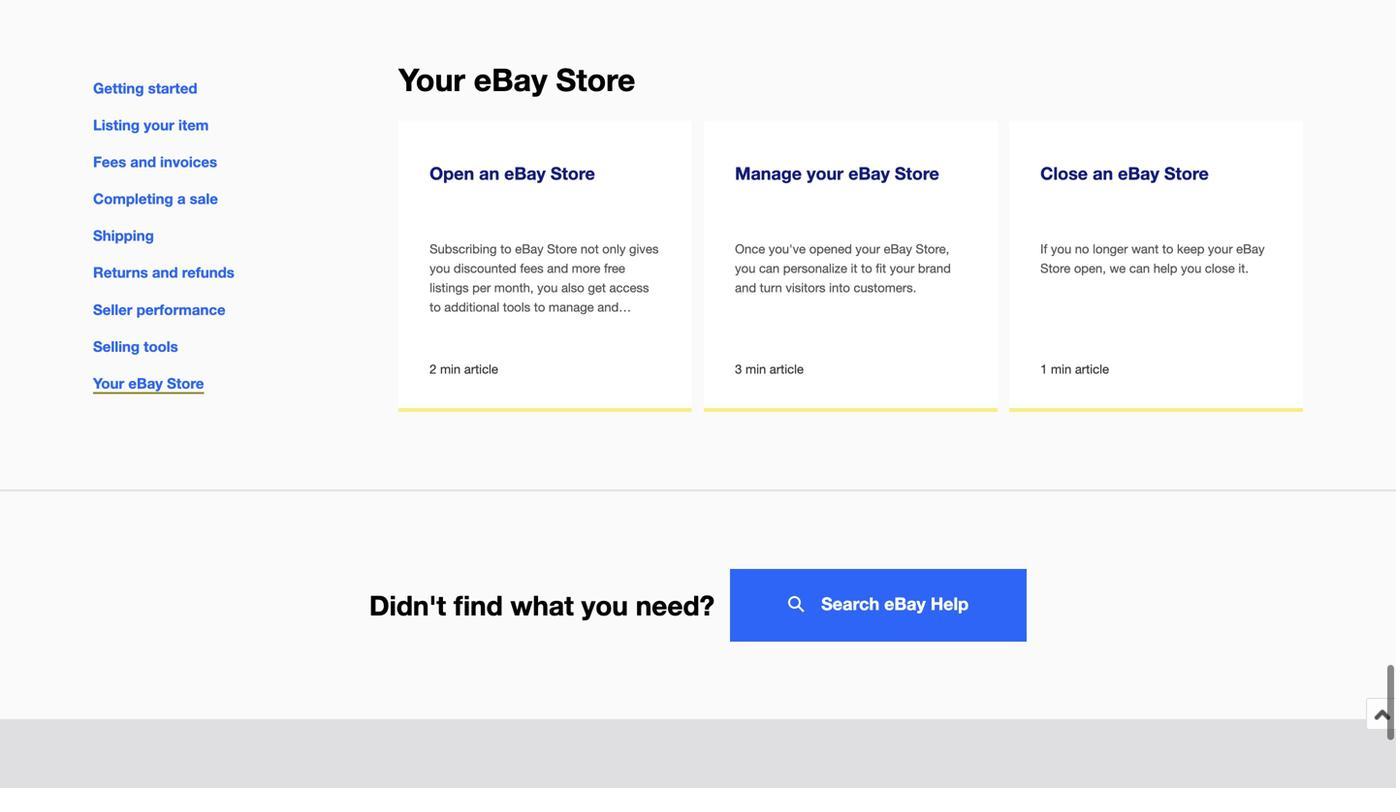 Task type: locate. For each thing, give the bounding box(es) containing it.
manage your ebay store
[[735, 163, 940, 184]]

2 horizontal spatial min
[[1052, 362, 1072, 377]]

3 min article
[[735, 362, 804, 377]]

2 article from the left
[[770, 362, 804, 377]]

per
[[473, 280, 491, 295]]

your down additional
[[481, 319, 506, 334]]

month,
[[495, 280, 534, 295]]

1 horizontal spatial article
[[770, 362, 804, 377]]

you right what
[[582, 589, 629, 622]]

subscribing
[[430, 242, 497, 257]]

1 article from the left
[[464, 362, 499, 377]]

min right the 2
[[440, 362, 461, 377]]

2 can from the left
[[1130, 261, 1151, 276]]

you up listings
[[430, 261, 450, 276]]

open,
[[1075, 261, 1107, 276]]

1 vertical spatial your ebay store
[[93, 375, 204, 392]]

ebay up the opened
[[849, 163, 890, 184]]

store inside "if you no longer want to keep your ebay store open, we can help you close it."
[[1041, 261, 1071, 276]]

get
[[588, 280, 606, 295]]

into
[[830, 280, 851, 295]]

1 min article
[[1041, 362, 1110, 377]]

your
[[144, 116, 175, 134], [807, 163, 844, 184], [856, 242, 881, 257], [1209, 242, 1234, 257], [890, 261, 915, 276], [481, 319, 506, 334]]

subscribing to ebay store not only gives you discounted fees and more free listings per month, you also get access to additional tools to manage and promote your business.
[[430, 242, 659, 334]]

to down listings
[[430, 300, 441, 315]]

no
[[1076, 242, 1090, 257]]

3 min from the left
[[1052, 362, 1072, 377]]

to right it
[[862, 261, 873, 276]]

personalize
[[784, 261, 848, 276]]

can inside once you've opened your ebay store, you can personalize it to fit your brand and turn visitors into customers.
[[760, 261, 780, 276]]

returns and refunds
[[93, 264, 235, 282]]

and right fees
[[130, 153, 156, 171]]

you down keep
[[1182, 261, 1202, 276]]

getting started
[[93, 80, 197, 97]]

min for close
[[1052, 362, 1072, 377]]

you down once
[[735, 261, 756, 276]]

you inside once you've opened your ebay store, you can personalize it to fit your brand and turn visitors into customers.
[[735, 261, 756, 276]]

business.
[[509, 319, 563, 334]]

promote
[[430, 319, 477, 334]]

0 vertical spatial tools
[[503, 300, 531, 315]]

store inside subscribing to ebay store not only gives you discounted fees and more free listings per month, you also get access to additional tools to manage and promote your business.
[[547, 242, 577, 257]]

it.
[[1239, 261, 1249, 276]]

can down want
[[1130, 261, 1151, 276]]

to inside "if you no longer want to keep your ebay store open, we can help you close it."
[[1163, 242, 1174, 257]]

sale
[[190, 190, 218, 208]]

your down selling
[[93, 375, 124, 392]]

1 horizontal spatial tools
[[503, 300, 531, 315]]

brand
[[919, 261, 951, 276]]

an for open
[[479, 163, 500, 184]]

article for manage
[[770, 362, 804, 377]]

1 min from the left
[[440, 362, 461, 377]]

and left turn at the top right
[[735, 280, 757, 295]]

min
[[440, 362, 461, 377], [746, 362, 767, 377], [1052, 362, 1072, 377]]

can up turn at the top right
[[760, 261, 780, 276]]

and up seller performance
[[152, 264, 178, 282]]

what
[[511, 589, 574, 622]]

your ebay store
[[399, 61, 636, 98], [93, 375, 204, 392]]

to
[[501, 242, 512, 257], [1163, 242, 1174, 257], [862, 261, 873, 276], [430, 300, 441, 315], [534, 300, 545, 315]]

2 min article
[[430, 362, 499, 377]]

tools down month,
[[503, 300, 531, 315]]

help
[[931, 594, 969, 614]]

want
[[1132, 242, 1159, 257]]

0 vertical spatial your ebay store
[[399, 61, 636, 98]]

access
[[610, 280, 649, 295]]

returns
[[93, 264, 148, 282]]

performance
[[136, 301, 226, 318]]

0 horizontal spatial can
[[760, 261, 780, 276]]

seller
[[93, 301, 132, 318]]

your up close
[[1209, 242, 1234, 257]]

0 horizontal spatial your
[[93, 375, 124, 392]]

keep
[[1178, 242, 1205, 257]]

selling tools link
[[93, 338, 178, 355]]

your
[[399, 61, 466, 98], [93, 375, 124, 392]]

0 horizontal spatial an
[[479, 163, 500, 184]]

discounted
[[454, 261, 517, 276]]

fees
[[93, 153, 126, 171]]

you right the if
[[1052, 242, 1072, 257]]

1
[[1041, 362, 1048, 377]]

0 horizontal spatial your ebay store
[[93, 375, 204, 392]]

completing a sale link
[[93, 190, 218, 208]]

min right 3
[[746, 362, 767, 377]]

1 horizontal spatial can
[[1130, 261, 1151, 276]]

to up help
[[1163, 242, 1174, 257]]

an right the open
[[479, 163, 500, 184]]

an
[[479, 163, 500, 184], [1093, 163, 1114, 184]]

tools down seller performance
[[144, 338, 178, 355]]

close
[[1206, 261, 1236, 276]]

2 min from the left
[[746, 362, 767, 377]]

getting
[[93, 80, 144, 97]]

0 horizontal spatial min
[[440, 362, 461, 377]]

your ebay store down selling tools link
[[93, 375, 204, 392]]

1 can from the left
[[760, 261, 780, 276]]

listing your item
[[93, 116, 209, 134]]

seller performance
[[93, 301, 226, 318]]

your right manage
[[807, 163, 844, 184]]

open
[[430, 163, 474, 184]]

and
[[130, 153, 156, 171], [547, 261, 569, 276], [152, 264, 178, 282], [735, 280, 757, 295], [598, 300, 619, 315]]

1 horizontal spatial min
[[746, 362, 767, 377]]

started
[[148, 80, 197, 97]]

ebay
[[474, 61, 548, 98], [505, 163, 546, 184], [849, 163, 890, 184], [1119, 163, 1160, 184], [515, 242, 544, 257], [884, 242, 913, 257], [1237, 242, 1266, 257], [128, 375, 163, 392], [885, 594, 926, 614]]

if you no longer want to keep your ebay store open, we can help you close it.
[[1041, 242, 1266, 276]]

your up fit
[[856, 242, 881, 257]]

1 horizontal spatial your ebay store
[[399, 61, 636, 98]]

and up also
[[547, 261, 569, 276]]

your ebay store up the open an ebay store
[[399, 61, 636, 98]]

shipping
[[93, 227, 154, 245]]

article right 1
[[1076, 362, 1110, 377]]

1 vertical spatial tools
[[144, 338, 178, 355]]

2 horizontal spatial article
[[1076, 362, 1110, 377]]

0 vertical spatial your
[[399, 61, 466, 98]]

store
[[556, 61, 636, 98], [551, 163, 595, 184], [895, 163, 940, 184], [1165, 163, 1210, 184], [547, 242, 577, 257], [1041, 261, 1071, 276], [167, 375, 204, 392]]

listings
[[430, 280, 469, 295]]

tools
[[503, 300, 531, 315], [144, 338, 178, 355]]

ebay up the fees
[[515, 242, 544, 257]]

article
[[464, 362, 499, 377], [770, 362, 804, 377], [1076, 362, 1110, 377]]

ebay up fit
[[884, 242, 913, 257]]

ebay up it.
[[1237, 242, 1266, 257]]

you
[[1052, 242, 1072, 257], [430, 261, 450, 276], [735, 261, 756, 276], [1182, 261, 1202, 276], [538, 280, 558, 295], [582, 589, 629, 622]]

article right 3
[[770, 362, 804, 377]]

1 horizontal spatial an
[[1093, 163, 1114, 184]]

customers.
[[854, 280, 917, 295]]

3 article from the left
[[1076, 362, 1110, 377]]

once
[[735, 242, 766, 257]]

your up the open
[[399, 61, 466, 98]]

article right the 2
[[464, 362, 499, 377]]

0 horizontal spatial article
[[464, 362, 499, 377]]

1 an from the left
[[479, 163, 500, 184]]

an right close
[[1093, 163, 1114, 184]]

ebay inside "if you no longer want to keep your ebay store open, we can help you close it."
[[1237, 242, 1266, 257]]

you've
[[769, 242, 806, 257]]

you down the fees
[[538, 280, 558, 295]]

to up "discounted"
[[501, 242, 512, 257]]

2 an from the left
[[1093, 163, 1114, 184]]

returns and refunds link
[[93, 264, 235, 282]]

open an ebay store
[[430, 163, 595, 184]]

ebay right close
[[1119, 163, 1160, 184]]

selling
[[93, 338, 140, 355]]

min right 1
[[1052, 362, 1072, 377]]

additional
[[445, 300, 500, 315]]



Task type: describe. For each thing, give the bounding box(es) containing it.
ebay up the open an ebay store
[[474, 61, 548, 98]]

0 horizontal spatial tools
[[144, 338, 178, 355]]

your ebay store link
[[93, 375, 204, 394]]

manage
[[735, 163, 802, 184]]

close an ebay store
[[1041, 163, 1210, 184]]

to up business.
[[534, 300, 545, 315]]

an for close
[[1093, 163, 1114, 184]]

free
[[604, 261, 626, 276]]

longer
[[1093, 242, 1129, 257]]

visitors
[[786, 280, 826, 295]]

invoices
[[160, 153, 217, 171]]

it
[[851, 261, 858, 276]]

search ebay help
[[822, 594, 969, 614]]

your inside subscribing to ebay store not only gives you discounted fees and more free listings per month, you also get access to additional tools to manage and promote your business.
[[481, 319, 506, 334]]

3
[[735, 362, 742, 377]]

more
[[572, 261, 601, 276]]

we
[[1110, 261, 1127, 276]]

a
[[177, 190, 186, 208]]

to inside once you've opened your ebay store, you can personalize it to fit your brand and turn visitors into customers.
[[862, 261, 873, 276]]

listing
[[93, 116, 140, 134]]

fees and invoices
[[93, 153, 217, 171]]

ebay left help on the right bottom of the page
[[885, 594, 926, 614]]

getting started link
[[93, 80, 197, 97]]

manage
[[549, 300, 594, 315]]

search
[[822, 594, 880, 614]]

store,
[[916, 242, 950, 257]]

fit
[[876, 261, 887, 276]]

fees and invoices link
[[93, 153, 217, 171]]

ebay inside subscribing to ebay store not only gives you discounted fees and more free listings per month, you also get access to additional tools to manage and promote your business.
[[515, 242, 544, 257]]

search ebay help link
[[731, 569, 1027, 642]]

seller performance link
[[93, 301, 226, 318]]

min for manage
[[746, 362, 767, 377]]

article for open
[[464, 362, 499, 377]]

refunds
[[182, 264, 235, 282]]

need?
[[636, 589, 715, 622]]

turn
[[760, 280, 783, 295]]

ebay down selling tools link
[[128, 375, 163, 392]]

shipping link
[[93, 227, 154, 245]]

close
[[1041, 163, 1089, 184]]

your inside "if you no longer want to keep your ebay store open, we can help you close it."
[[1209, 242, 1234, 257]]

your right fit
[[890, 261, 915, 276]]

only
[[603, 242, 626, 257]]

completing a sale
[[93, 190, 218, 208]]

ebay right the open
[[505, 163, 546, 184]]

didn't find what you need?
[[369, 589, 715, 622]]

store inside your ebay store link
[[167, 375, 204, 392]]

ebay inside once you've opened your ebay store, you can personalize it to fit your brand and turn visitors into customers.
[[884, 242, 913, 257]]

min for open
[[440, 362, 461, 377]]

help
[[1154, 261, 1178, 276]]

selling tools
[[93, 338, 178, 355]]

not
[[581, 242, 599, 257]]

1 vertical spatial your
[[93, 375, 124, 392]]

can inside "if you no longer want to keep your ebay store open, we can help you close it."
[[1130, 261, 1151, 276]]

1 horizontal spatial your
[[399, 61, 466, 98]]

listing your item link
[[93, 116, 209, 134]]

tools inside subscribing to ebay store not only gives you discounted fees and more free listings per month, you also get access to additional tools to manage and promote your business.
[[503, 300, 531, 315]]

2
[[430, 362, 437, 377]]

gives
[[630, 242, 659, 257]]

and inside once you've opened your ebay store, you can personalize it to fit your brand and turn visitors into customers.
[[735, 280, 757, 295]]

find
[[454, 589, 503, 622]]

if
[[1041, 242, 1048, 257]]

didn't
[[369, 589, 446, 622]]

article for close
[[1076, 362, 1110, 377]]

fees
[[520, 261, 544, 276]]

once you've opened your ebay store, you can personalize it to fit your brand and turn visitors into customers.
[[735, 242, 951, 295]]

completing
[[93, 190, 173, 208]]

also
[[562, 280, 585, 295]]

and down get
[[598, 300, 619, 315]]

opened
[[810, 242, 853, 257]]

your left item at the top left of the page
[[144, 116, 175, 134]]

item
[[179, 116, 209, 134]]



Task type: vqa. For each thing, say whether or not it's contained in the screenshot.
inputs
no



